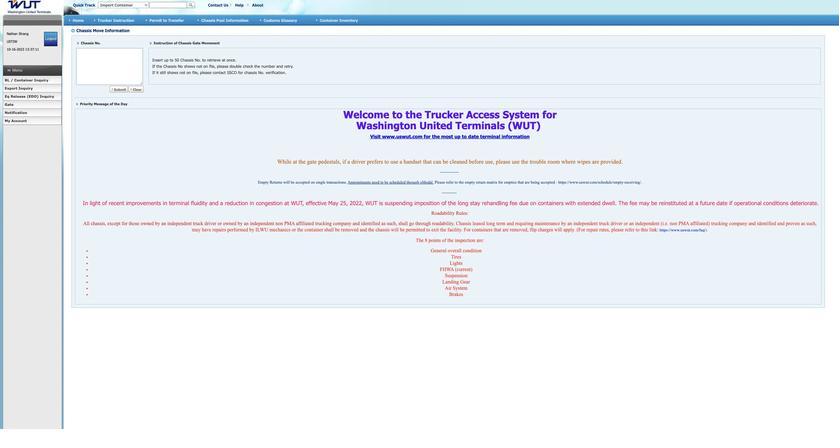 Task type: vqa. For each thing, say whether or not it's contained in the screenshot.
11:03:39
no



Task type: locate. For each thing, give the bounding box(es) containing it.
bl
[[5, 78, 9, 82]]

2023
[[17, 47, 24, 51]]

my account link
[[3, 117, 62, 125]]

container up export inquiry
[[14, 78, 33, 82]]

nathan
[[7, 32, 18, 36]]

inquiry up export inquiry link on the top left
[[34, 78, 48, 82]]

contact us
[[208, 3, 228, 7]]

inquiry
[[34, 78, 48, 82], [19, 86, 33, 90], [40, 94, 54, 98]]

inquiry right (edo)
[[40, 94, 54, 98]]

glossary
[[281, 18, 297, 22]]

inventory
[[340, 18, 358, 22]]

permit to transfer
[[150, 18, 184, 22]]

1 horizontal spatial container
[[320, 18, 339, 22]]

us
[[224, 3, 228, 7]]

pool
[[217, 18, 225, 22]]

(edo)
[[27, 94, 39, 98]]

1 vertical spatial container
[[14, 78, 33, 82]]

None text field
[[150, 2, 187, 8]]

export inquiry link
[[3, 84, 62, 92]]

account
[[11, 119, 27, 123]]

trucker
[[98, 18, 112, 22]]

export inquiry
[[5, 86, 33, 90]]

nathan strang
[[7, 32, 29, 36]]

gate
[[5, 102, 14, 107]]

container left inventory
[[320, 18, 339, 22]]

login image
[[44, 32, 58, 46]]

0 horizontal spatial container
[[14, 78, 33, 82]]

inquiry down bl / container inquiry on the left top of page
[[19, 86, 33, 90]]

0 vertical spatial inquiry
[[34, 78, 48, 82]]

chassis
[[201, 18, 216, 22]]

2 vertical spatial inquiry
[[40, 94, 54, 98]]

transfer
[[168, 18, 184, 22]]

container
[[320, 18, 339, 22], [14, 78, 33, 82]]

eq
[[5, 94, 9, 98]]

contact us link
[[208, 3, 228, 7]]

customs glossary
[[264, 18, 297, 22]]

eq release (edo) inquiry link
[[3, 92, 62, 101]]



Task type: describe. For each thing, give the bounding box(es) containing it.
help
[[235, 3, 244, 7]]

13:37:11
[[25, 47, 39, 51]]

my
[[5, 119, 10, 123]]

permit
[[150, 18, 162, 22]]

home
[[73, 18, 84, 22]]

bl / container inquiry link
[[3, 76, 62, 84]]

quick
[[73, 3, 84, 7]]

notification
[[5, 111, 27, 115]]

chassis pool information
[[201, 18, 249, 22]]

1 vertical spatial inquiry
[[19, 86, 33, 90]]

inquiry for (edo)
[[40, 94, 54, 98]]

contact
[[208, 3, 223, 7]]

inquiry for container
[[34, 78, 48, 82]]

ustiw
[[7, 39, 17, 43]]

quick track
[[73, 3, 95, 7]]

0 vertical spatial container
[[320, 18, 339, 22]]

about
[[252, 3, 264, 7]]

customs
[[264, 18, 280, 22]]

notification link
[[3, 109, 62, 117]]

to
[[163, 18, 167, 22]]

16-
[[12, 47, 17, 51]]

10-16-2023 13:37:11
[[7, 47, 39, 51]]

release
[[11, 94, 26, 98]]

information
[[226, 18, 249, 22]]

container inventory
[[320, 18, 358, 22]]

track
[[85, 3, 95, 7]]

trucker instruction
[[98, 18, 134, 22]]

10-
[[7, 47, 12, 51]]

eq release (edo) inquiry
[[5, 94, 54, 98]]

export
[[5, 86, 17, 90]]

instruction
[[113, 18, 134, 22]]

gate link
[[3, 101, 62, 109]]

bl / container inquiry
[[5, 78, 48, 82]]

about link
[[252, 3, 264, 7]]

help link
[[235, 3, 244, 7]]

strang
[[19, 32, 29, 36]]

/
[[11, 78, 13, 82]]

my account
[[5, 119, 27, 123]]



